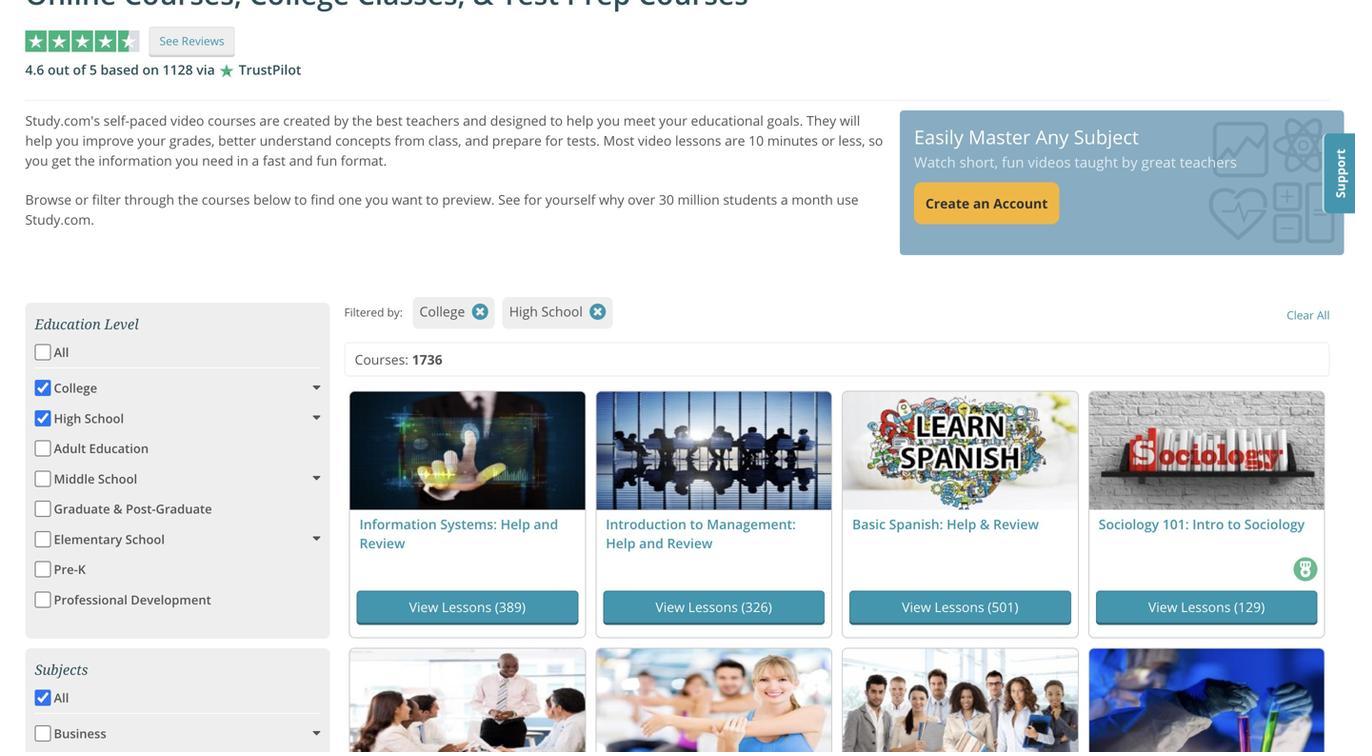 Task type: vqa. For each thing, say whether or not it's contained in the screenshot.
The 7 elements of art are all important to artistic creation. There are a variety of elements of art definitions that will place a greater or lesser value on one or another of these elements, but the truth is that all of them can have equal importance in the art world. While all elements are important, not all of them will be used in every piece. Here are a few elements of art examples that show how each one can be used in a work of art: in the top of the page
no



Task type: locate. For each thing, give the bounding box(es) containing it.
view for view lessons (129)
[[1149, 598, 1178, 616]]

sociology up badge image
[[1245, 515, 1305, 533]]

see
[[160, 33, 179, 49], [498, 191, 521, 209]]

0 horizontal spatial by
[[334, 111, 349, 130]]

0 vertical spatial high school
[[509, 302, 583, 321]]

0 horizontal spatial are
[[260, 111, 280, 130]]

2 lessons from the left
[[689, 598, 738, 616]]

view down spanish:
[[902, 598, 932, 616]]

level
[[104, 317, 139, 333]]

or
[[822, 131, 835, 150], [75, 191, 89, 209]]

for left yourself
[[524, 191, 542, 209]]

0 horizontal spatial video
[[171, 111, 204, 130]]

trustpilot image
[[220, 64, 234, 78]]

1 vertical spatial see
[[498, 191, 521, 209]]

review inside the information systems: help and review
[[360, 534, 405, 552]]

and left "designed"
[[463, 111, 487, 130]]

school
[[542, 302, 583, 321], [85, 410, 124, 427], [98, 471, 137, 488], [125, 531, 165, 548]]

on
[[142, 60, 159, 79]]

all right clear
[[1318, 308, 1331, 323]]

1 vertical spatial all
[[54, 344, 69, 361]]

and right the systems:
[[534, 515, 558, 533]]

1 horizontal spatial help
[[567, 111, 594, 130]]

the right get
[[75, 151, 95, 170]]

or inside browse or filter through the courses below to find one you want to preview.     see for yourself why over 30 million students a month use study.com.
[[75, 191, 89, 209]]

2 vertical spatial all
[[54, 690, 69, 707]]

1 horizontal spatial review
[[667, 534, 713, 552]]

1 vertical spatial a
[[781, 191, 789, 209]]

pre-
[[54, 561, 78, 578]]

trust pilot 4.6 stars image
[[25, 30, 140, 52]]

help
[[501, 515, 530, 533], [947, 515, 977, 533], [606, 534, 636, 552]]

a right in
[[252, 151, 259, 170]]

10
[[749, 131, 764, 150]]

sociology
[[1099, 515, 1160, 533], [1245, 515, 1305, 533]]

and inside the information systems: help and review
[[534, 515, 558, 533]]

2 horizontal spatial the
[[352, 111, 373, 130]]

fun left format.
[[317, 151, 337, 170]]

school down post-
[[125, 531, 165, 548]]

2 horizontal spatial review
[[994, 515, 1039, 533]]

grades,
[[169, 131, 215, 150]]

to right introduction
[[690, 515, 704, 533]]

to inside introduction to management: help and review
[[690, 515, 704, 533]]

1 vertical spatial teachers
[[1180, 152, 1238, 172]]

see right preview.
[[498, 191, 521, 209]]

1 horizontal spatial teachers
[[1180, 152, 1238, 172]]

help right the systems:
[[501, 515, 530, 533]]

high school up adult education
[[54, 410, 124, 427]]

the up concepts
[[352, 111, 373, 130]]

review down introduction
[[667, 534, 713, 552]]

by inside study.com's self-paced video courses are created by the best teachers and designed to help you meet your educational goals.  they will help you improve your grades, better understand concepts from class, and prepare for tests.  most video lessons are 10 minutes or less, so you get the information you need in a fast and fun format.
[[334, 111, 349, 130]]

help down introduction
[[606, 534, 636, 552]]

to right "designed"
[[550, 111, 563, 130]]

high
[[509, 302, 538, 321], [54, 410, 81, 427]]

introduction to management: help and review
[[606, 515, 796, 552]]

study.com's self-paced video courses are created by the best teachers and designed to help you meet your educational goals.  they will help you improve your grades, better understand concepts from class, and prepare for tests.  most video lessons are 10 minutes or less, so you get the information you need in a fast and fun format.
[[25, 111, 884, 170]]

via
[[196, 60, 215, 79]]

1 vertical spatial college
[[54, 380, 97, 397]]

basic spanish: help & review
[[853, 515, 1039, 533]]

2 sociology from the left
[[1245, 515, 1305, 533]]

0 vertical spatial college
[[420, 302, 465, 321]]

easily master any subject watch short, fun videos taught by great teachers
[[914, 124, 1238, 172]]

account
[[994, 194, 1048, 212]]

spanish:
[[890, 515, 944, 533]]

1 horizontal spatial high school
[[509, 302, 583, 321]]

you right one
[[366, 191, 389, 209]]

education
[[35, 317, 101, 333], [89, 440, 149, 457]]

1 vertical spatial the
[[75, 151, 95, 170]]

video down meet
[[638, 131, 672, 150]]

an
[[974, 194, 990, 212]]

0 horizontal spatial help
[[25, 131, 52, 150]]

lessons left (129)
[[1182, 598, 1231, 616]]

(389)
[[495, 598, 526, 616]]

review down 'information'
[[360, 534, 405, 552]]

study.com.
[[25, 211, 94, 229]]

2 graduate from the left
[[156, 501, 212, 518]]

sociology left 101:
[[1099, 515, 1160, 533]]

courses up better
[[208, 111, 256, 130]]

see inside browse or filter through the courses below to find one you want to preview.     see for yourself why over 30 million students a month use study.com.
[[498, 191, 521, 209]]

see up 1128
[[160, 33, 179, 49]]

education left level
[[35, 317, 101, 333]]

None checkbox
[[35, 344, 51, 361], [35, 410, 51, 427], [35, 531, 51, 548], [35, 344, 51, 361], [35, 410, 51, 427], [35, 531, 51, 548]]

& right spanish:
[[980, 515, 990, 533]]

lessons left (326)
[[689, 598, 738, 616]]

your
[[659, 111, 688, 130], [137, 131, 166, 150]]

help inside the information systems: help and review
[[501, 515, 530, 533]]

courses inside browse or filter through the courses below to find one you want to preview.     see for yourself why over 30 million students a month use study.com.
[[202, 191, 250, 209]]

0 horizontal spatial review
[[360, 534, 405, 552]]

0 horizontal spatial a
[[252, 151, 259, 170]]

3 lessons from the left
[[935, 598, 985, 616]]

1 horizontal spatial graduate
[[156, 501, 212, 518]]

1 horizontal spatial &
[[980, 515, 990, 533]]

view lessons (389)
[[409, 598, 526, 616]]

1 horizontal spatial for
[[545, 131, 563, 150]]

professional development
[[54, 592, 211, 609]]

4.6
[[25, 60, 44, 79]]

0 horizontal spatial fun
[[317, 151, 337, 170]]

2 horizontal spatial help
[[947, 515, 977, 533]]

to
[[550, 111, 563, 130], [294, 191, 307, 209], [426, 191, 439, 209], [690, 515, 704, 533], [1228, 515, 1242, 533]]

graduate up elementary school
[[156, 501, 212, 518]]

you
[[597, 111, 620, 130], [56, 131, 79, 150], [25, 151, 48, 170], [176, 151, 199, 170], [366, 191, 389, 209]]

1 horizontal spatial fun
[[1002, 152, 1025, 172]]

lessons
[[442, 598, 492, 616], [689, 598, 738, 616], [935, 598, 985, 616], [1182, 598, 1231, 616]]

high school
[[509, 302, 583, 321], [54, 410, 124, 427]]

help up get
[[25, 131, 52, 150]]

from
[[395, 131, 425, 150]]

for inside study.com's self-paced video courses are created by the best teachers and designed to help you meet your educational goals.  they will help you improve your grades, better understand concepts from class, and prepare for tests.  most video lessons are 10 minutes or less, so you get the information you need in a fast and fun format.
[[545, 131, 563, 150]]

are left 10
[[725, 131, 745, 150]]

subject
[[1074, 124, 1139, 150]]

all
[[1318, 308, 1331, 323], [54, 344, 69, 361], [54, 690, 69, 707]]

fun down master in the right of the page
[[1002, 152, 1025, 172]]

all down subjects
[[54, 690, 69, 707]]

0 horizontal spatial help
[[501, 515, 530, 533]]

0 vertical spatial courses
[[208, 111, 256, 130]]

5
[[89, 60, 97, 79]]

need
[[202, 151, 233, 170]]

school left remove sign icon
[[542, 302, 583, 321]]

lessons left (501) on the right bottom of the page
[[935, 598, 985, 616]]

chemistry 101: general chemistry image
[[1090, 649, 1325, 753]]

a left month on the right of page
[[781, 191, 789, 209]]

graduate & post-graduate
[[54, 501, 212, 518]]

teachers
[[406, 111, 460, 130], [1180, 152, 1238, 172]]

& left post-
[[113, 501, 123, 518]]

teachers right great
[[1180, 152, 1238, 172]]

to right 'intro'
[[1228, 515, 1242, 533]]

best
[[376, 111, 403, 130]]

0 vertical spatial for
[[545, 131, 563, 150]]

clear all link
[[1287, 308, 1331, 324]]

education up middle school at the left bottom of page
[[89, 440, 149, 457]]

professional
[[54, 592, 128, 609]]

fast
[[263, 151, 286, 170]]

1 vertical spatial high
[[54, 410, 81, 427]]

by inside easily master any subject watch short, fun videos taught by great teachers
[[1122, 152, 1138, 172]]

and right class,
[[465, 131, 489, 150]]

or inside study.com's self-paced video courses are created by the best teachers and designed to help you meet your educational goals.  they will help you improve your grades, better understand concepts from class, and prepare for tests.  most video lessons are 10 minutes or less, so you get the information you need in a fast and fun format.
[[822, 131, 835, 150]]

1 vertical spatial help
[[25, 131, 52, 150]]

support
[[1333, 149, 1350, 198]]

view
[[409, 598, 439, 616], [656, 598, 685, 616], [902, 598, 932, 616], [1149, 598, 1178, 616]]

0 horizontal spatial or
[[75, 191, 89, 209]]

graduate up elementary
[[54, 501, 110, 518]]

view down 101:
[[1149, 598, 1178, 616]]

better
[[218, 131, 256, 150]]

school up 'graduate & post-graduate'
[[98, 471, 137, 488]]

are up understand
[[260, 111, 280, 130]]

0 horizontal spatial for
[[524, 191, 542, 209]]

1 horizontal spatial help
[[606, 534, 636, 552]]

4 lessons from the left
[[1182, 598, 1231, 616]]

to left find
[[294, 191, 307, 209]]

1 vertical spatial your
[[137, 131, 166, 150]]

and down understand
[[289, 151, 313, 170]]

0 vertical spatial teachers
[[406, 111, 460, 130]]

all down education level
[[54, 344, 69, 361]]

your up lessons
[[659, 111, 688, 130]]

education level
[[35, 317, 139, 333]]

lessons for (326)
[[689, 598, 738, 616]]

1 view from the left
[[409, 598, 439, 616]]

introduction
[[606, 515, 687, 533]]

0 horizontal spatial sociology
[[1099, 515, 1160, 533]]

1 horizontal spatial your
[[659, 111, 688, 130]]

review for information systems: help and review
[[360, 534, 405, 552]]

information systems: help and review image
[[350, 392, 585, 510]]

1 horizontal spatial sociology
[[1245, 515, 1305, 533]]

1 vertical spatial for
[[524, 191, 542, 209]]

college left remove sign image
[[420, 302, 465, 321]]

1 graduate from the left
[[54, 501, 110, 518]]

0 vertical spatial by
[[334, 111, 349, 130]]

view down the information systems: help and review at left bottom
[[409, 598, 439, 616]]

college up the adult
[[54, 380, 97, 397]]

lessons for (501)
[[935, 598, 985, 616]]

great
[[1142, 152, 1177, 172]]

business 101: principles of management image
[[350, 649, 585, 753]]

the right through
[[178, 191, 198, 209]]

0 horizontal spatial high
[[54, 410, 81, 427]]

for inside browse or filter through the courses below to find one you want to preview.     see for yourself why over 30 million students a month use study.com.
[[524, 191, 542, 209]]

watch
[[914, 152, 956, 172]]

trustpilot
[[239, 60, 301, 79]]

view for view lessons (389)
[[409, 598, 439, 616]]

1 horizontal spatial see
[[498, 191, 521, 209]]

view down introduction to management: help and review
[[656, 598, 685, 616]]

development
[[131, 592, 211, 609]]

0 vertical spatial help
[[567, 111, 594, 130]]

lessons left "(389)"
[[442, 598, 492, 616]]

preview.
[[442, 191, 495, 209]]

2 vertical spatial the
[[178, 191, 198, 209]]

0 vertical spatial high
[[509, 302, 538, 321]]

0 horizontal spatial college
[[54, 380, 97, 397]]

1 horizontal spatial the
[[178, 191, 198, 209]]

0 vertical spatial a
[[252, 151, 259, 170]]

courses
[[208, 111, 256, 130], [202, 191, 250, 209]]

1 horizontal spatial or
[[822, 131, 835, 150]]

taught
[[1075, 152, 1119, 172]]

0 vertical spatial video
[[171, 111, 204, 130]]

your down paced
[[137, 131, 166, 150]]

the inside browse or filter through the courses below to find one you want to preview.     see for yourself why over 30 million students a month use study.com.
[[178, 191, 198, 209]]

1 vertical spatial or
[[75, 191, 89, 209]]

create
[[926, 194, 970, 212]]

courses down need
[[202, 191, 250, 209]]

and down introduction
[[639, 534, 664, 552]]

you up most
[[597, 111, 620, 130]]

yourself
[[546, 191, 596, 209]]

easily
[[914, 124, 964, 150]]

review up (501) on the right bottom of the page
[[994, 515, 1039, 533]]

(326)
[[742, 598, 773, 616]]

created
[[283, 111, 330, 130]]

any
[[1036, 124, 1069, 150]]

fun inside study.com's self-paced video courses are created by the best teachers and designed to help you meet your educational goals.  they will help you improve your grades, better understand concepts from class, and prepare for tests.  most video lessons are 10 minutes or less, so you get the information you need in a fast and fun format.
[[317, 151, 337, 170]]

4 view from the left
[[1149, 598, 1178, 616]]

1 horizontal spatial are
[[725, 131, 745, 150]]

create an account link
[[914, 182, 1060, 224]]

1 lessons from the left
[[442, 598, 492, 616]]

designed
[[490, 111, 547, 130]]

0 horizontal spatial your
[[137, 131, 166, 150]]

or left filter
[[75, 191, 89, 209]]

for
[[545, 131, 563, 150], [524, 191, 542, 209]]

0 vertical spatial or
[[822, 131, 835, 150]]

0 horizontal spatial teachers
[[406, 111, 460, 130]]

help up tests.
[[567, 111, 594, 130]]

high school left remove sign icon
[[509, 302, 583, 321]]

by left great
[[1122, 152, 1138, 172]]

you left get
[[25, 151, 48, 170]]

3 view from the left
[[902, 598, 932, 616]]

help for systems:
[[501, 515, 530, 533]]

filter
[[92, 191, 121, 209]]

are
[[260, 111, 280, 130], [725, 131, 745, 150]]

1 horizontal spatial by
[[1122, 152, 1138, 172]]

1 horizontal spatial video
[[638, 131, 672, 150]]

remove sign image
[[590, 302, 606, 321]]

by up concepts
[[334, 111, 349, 130]]

1 vertical spatial by
[[1122, 152, 1138, 172]]

video
[[171, 111, 204, 130], [638, 131, 672, 150]]

None checkbox
[[35, 380, 51, 397], [35, 440, 51, 457], [35, 471, 51, 488], [35, 501, 51, 518], [35, 561, 51, 578], [35, 592, 51, 609], [35, 690, 51, 707], [35, 726, 51, 743], [35, 380, 51, 397], [35, 440, 51, 457], [35, 471, 51, 488], [35, 501, 51, 518], [35, 561, 51, 578], [35, 592, 51, 609], [35, 690, 51, 707], [35, 726, 51, 743]]

elementary
[[54, 531, 122, 548]]

browse or filter through the courses below to find one you want to preview.     see for yourself why over 30 million students a month use study.com.
[[25, 191, 859, 229]]

teachers up class,
[[406, 111, 460, 130]]

video up grades,
[[171, 111, 204, 130]]

high right remove sign image
[[509, 302, 538, 321]]

2 view from the left
[[656, 598, 685, 616]]

0 horizontal spatial graduate
[[54, 501, 110, 518]]

you down study.com's
[[56, 131, 79, 150]]

human anatomy & physiology: help and review image
[[597, 649, 832, 753]]

help right spanish:
[[947, 515, 977, 533]]

0 vertical spatial your
[[659, 111, 688, 130]]

0 vertical spatial see
[[160, 33, 179, 49]]

for left tests.
[[545, 131, 563, 150]]

or down they
[[822, 131, 835, 150]]

high up the adult
[[54, 410, 81, 427]]

fun
[[317, 151, 337, 170], [1002, 152, 1025, 172]]

post-
[[126, 501, 156, 518]]

k
[[78, 561, 86, 578]]

1 vertical spatial high school
[[54, 410, 124, 427]]

1 horizontal spatial a
[[781, 191, 789, 209]]

review inside introduction to management: help and review
[[667, 534, 713, 552]]

paced
[[130, 111, 167, 130]]

1 vertical spatial are
[[725, 131, 745, 150]]

1 vertical spatial courses
[[202, 191, 250, 209]]

0 horizontal spatial the
[[75, 151, 95, 170]]

all for college
[[54, 344, 69, 361]]



Task type: describe. For each thing, give the bounding box(es) containing it.
teachers inside study.com's self-paced video courses are created by the best teachers and designed to help you meet your educational goals.  they will help you improve your grades, better understand concepts from class, and prepare for tests.  most video lessons are 10 minutes or less, so you get the information you need in a fast and fun format.
[[406, 111, 460, 130]]

1 sociology from the left
[[1099, 515, 1160, 533]]

systems:
[[440, 515, 497, 533]]

basic spanish: help & review image
[[843, 392, 1078, 510]]

tests.
[[567, 131, 600, 150]]

subjects
[[35, 663, 88, 679]]

one
[[338, 191, 362, 209]]

see reviews link
[[149, 27, 235, 55]]

why
[[599, 191, 625, 209]]

help for spanish:
[[947, 515, 977, 533]]

to inside study.com's self-paced video courses are created by the best teachers and designed to help you meet your educational goals.  they will help you improve your grades, better understand concepts from class, and prepare for tests.  most video lessons are 10 minutes or less, so you get the information you need in a fast and fun format.
[[550, 111, 563, 130]]

format.
[[341, 151, 387, 170]]

most
[[604, 131, 635, 150]]

goals.
[[767, 111, 803, 130]]

view for view lessons (326)
[[656, 598, 685, 616]]

videos
[[1028, 152, 1071, 172]]

view for view lessons (501)
[[902, 598, 932, 616]]

all for business
[[54, 690, 69, 707]]

adult
[[54, 440, 86, 457]]

middle
[[54, 471, 95, 488]]

million
[[678, 191, 720, 209]]

class,
[[429, 131, 462, 150]]

introduction to business: homework help resource image
[[843, 649, 1078, 753]]

help inside introduction to management: help and review
[[606, 534, 636, 552]]

elementary school
[[54, 531, 165, 548]]

out
[[48, 60, 69, 79]]

to right want at the left of page
[[426, 191, 439, 209]]

(501)
[[988, 598, 1019, 616]]

a inside study.com's self-paced video courses are created by the best teachers and designed to help you meet your educational goals.  they will help you improve your grades, better understand concepts from class, and prepare for tests.  most video lessons are 10 minutes or less, so you get the information you need in a fast and fun format.
[[252, 151, 259, 170]]

lessons
[[675, 131, 722, 150]]

clear all
[[1287, 308, 1331, 323]]

over
[[628, 191, 656, 209]]

0 horizontal spatial see
[[160, 33, 179, 49]]

courses:
[[355, 350, 409, 368]]

less,
[[839, 131, 866, 150]]

browse
[[25, 191, 72, 209]]

and inside introduction to management: help and review
[[639, 534, 664, 552]]

prepare
[[492, 131, 542, 150]]

view lessons (501)
[[902, 598, 1019, 616]]

0 vertical spatial all
[[1318, 308, 1331, 323]]

will
[[840, 111, 861, 130]]

teachers inside easily master any subject watch short, fun videos taught by great teachers
[[1180, 152, 1238, 172]]

they
[[807, 111, 837, 130]]

0 vertical spatial are
[[260, 111, 280, 130]]

below
[[254, 191, 291, 209]]

4.6 out of 5 based on 1128 via
[[25, 60, 215, 79]]

1 horizontal spatial college
[[420, 302, 465, 321]]

get
[[52, 151, 71, 170]]

adult education
[[54, 440, 149, 457]]

information systems: help and review
[[360, 515, 558, 552]]

0 horizontal spatial high school
[[54, 410, 124, 427]]

courses inside study.com's self-paced video courses are created by the best teachers and designed to help you meet your educational goals.  they will help you improve your grades, better understand concepts from class, and prepare for tests.  most video lessons are 10 minutes or less, so you get the information you need in a fast and fun format.
[[208, 111, 256, 130]]

want
[[392, 191, 423, 209]]

find
[[311, 191, 335, 209]]

1736
[[412, 350, 443, 368]]

courses: 1736
[[355, 350, 443, 368]]

lessons for (389)
[[442, 598, 492, 616]]

you inside browse or filter through the courses below to find one you want to preview.     see for yourself why over 30 million students a month use study.com.
[[366, 191, 389, 209]]

view lessons (326)
[[656, 598, 773, 616]]

you down grades,
[[176, 151, 199, 170]]

1 vertical spatial education
[[89, 440, 149, 457]]

based
[[100, 60, 139, 79]]

support link
[[1323, 134, 1356, 214]]

a inside browse or filter through the courses below to find one you want to preview.     see for yourself why over 30 million students a month use study.com.
[[781, 191, 789, 209]]

filtered
[[344, 305, 384, 320]]

master
[[969, 124, 1031, 150]]

sociology 101: intro to sociology
[[1099, 515, 1305, 533]]

improve
[[82, 131, 134, 150]]

month
[[792, 191, 834, 209]]

1128
[[163, 60, 193, 79]]

review for basic spanish: help & review
[[994, 515, 1039, 533]]

minutes
[[768, 131, 818, 150]]

meet
[[624, 111, 656, 130]]

concepts
[[335, 131, 391, 150]]

remove sign image
[[472, 302, 488, 321]]

1 vertical spatial video
[[638, 131, 672, 150]]

lessons for (129)
[[1182, 598, 1231, 616]]

through
[[124, 191, 174, 209]]

study.com's
[[25, 111, 100, 130]]

use
[[837, 191, 859, 209]]

see reviews
[[160, 33, 225, 49]]

introduction to management: help and review image
[[597, 392, 832, 510]]

basic
[[853, 515, 886, 533]]

management:
[[707, 515, 796, 533]]

intro
[[1193, 515, 1225, 533]]

fun inside easily master any subject watch short, fun videos taught by great teachers
[[1002, 152, 1025, 172]]

sociology 101: intro to sociology image
[[1090, 392, 1325, 510]]

of
[[73, 60, 86, 79]]

pre-k
[[54, 561, 86, 578]]

filtered by:
[[344, 305, 403, 320]]

badge image
[[1294, 558, 1318, 578]]

self-
[[103, 111, 130, 130]]

30
[[659, 191, 674, 209]]

reviews
[[182, 33, 225, 49]]

1 horizontal spatial high
[[509, 302, 538, 321]]

0 vertical spatial the
[[352, 111, 373, 130]]

by:
[[387, 305, 403, 320]]

0 vertical spatial education
[[35, 317, 101, 333]]

create an account
[[926, 194, 1048, 212]]

business
[[54, 726, 106, 743]]

students
[[723, 191, 778, 209]]

school up adult education
[[85, 410, 124, 427]]

0 horizontal spatial &
[[113, 501, 123, 518]]

so
[[869, 131, 884, 150]]

information
[[98, 151, 172, 170]]

information
[[360, 515, 437, 533]]

view lessons (129)
[[1149, 598, 1266, 616]]



